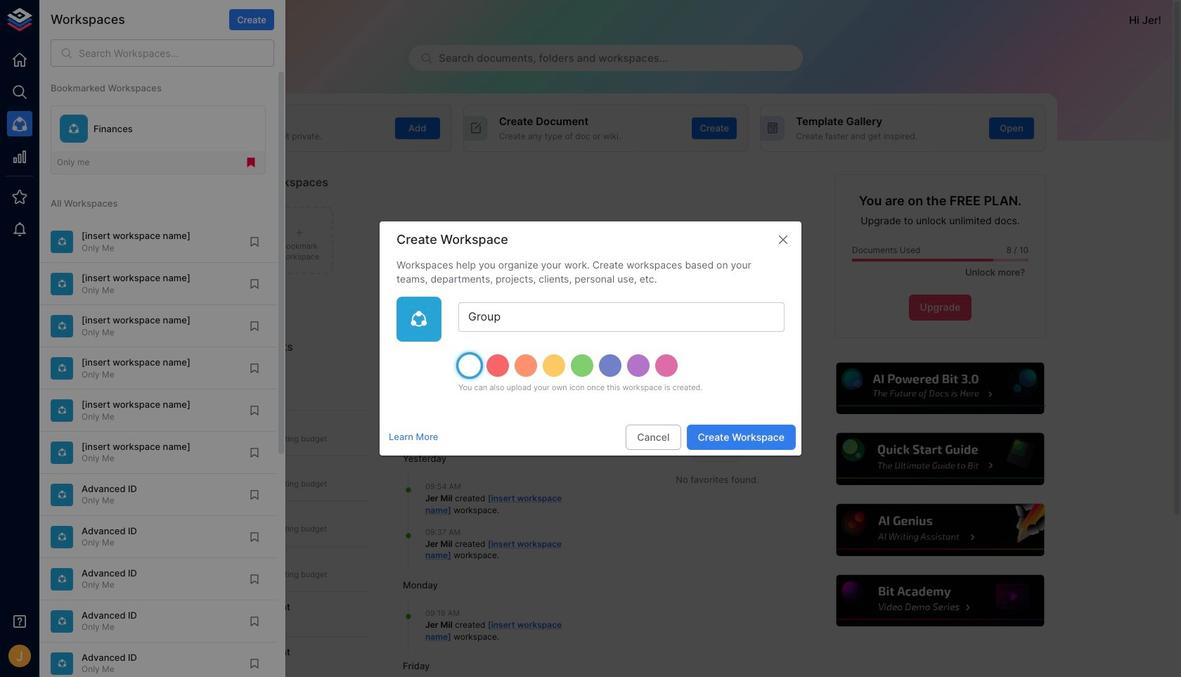 Task type: describe. For each thing, give the bounding box(es) containing it.
6 bookmark image from the top
[[248, 657, 261, 670]]

Marketing Team, Project X, Personal, etc. text field
[[459, 303, 785, 332]]

1 bookmark image from the top
[[248, 236, 261, 248]]

1 bookmark image from the top
[[248, 278, 261, 290]]

2 bookmark image from the top
[[248, 446, 261, 459]]

4 bookmark image from the top
[[248, 404, 261, 417]]

Search Workspaces... text field
[[79, 39, 274, 67]]

3 bookmark image from the top
[[248, 531, 261, 543]]



Task type: locate. For each thing, give the bounding box(es) containing it.
dialog
[[380, 222, 802, 456]]

2 bookmark image from the top
[[248, 320, 261, 333]]

bookmark image
[[248, 236, 261, 248], [248, 320, 261, 333], [248, 362, 261, 375], [248, 404, 261, 417], [248, 489, 261, 501]]

help image
[[835, 361, 1047, 416], [835, 431, 1047, 487], [835, 502, 1047, 558], [835, 573, 1047, 629]]

4 bookmark image from the top
[[248, 573, 261, 586]]

3 help image from the top
[[835, 502, 1047, 558]]

2 help image from the top
[[835, 431, 1047, 487]]

1 help image from the top
[[835, 361, 1047, 416]]

4 help image from the top
[[835, 573, 1047, 629]]

5 bookmark image from the top
[[248, 615, 261, 628]]

5 bookmark image from the top
[[248, 489, 261, 501]]

bookmark image
[[248, 278, 261, 290], [248, 446, 261, 459], [248, 531, 261, 543], [248, 573, 261, 586], [248, 615, 261, 628], [248, 657, 261, 670]]

remove bookmark image
[[245, 156, 257, 169]]

3 bookmark image from the top
[[248, 362, 261, 375]]



